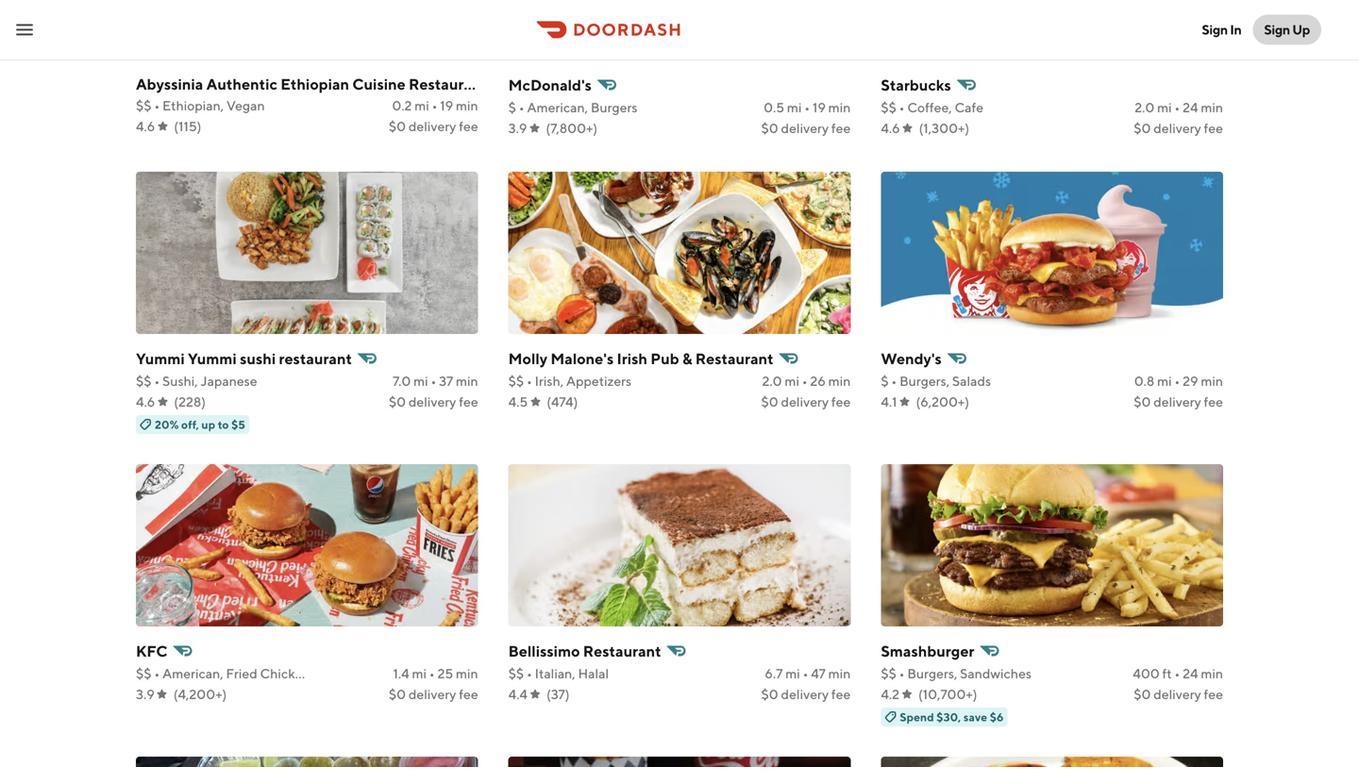 Task type: describe. For each thing, give the bounding box(es) containing it.
47
[[811, 666, 826, 681]]

0.2 mi • 19 min
[[392, 98, 478, 113]]

delivery for bellissimo restaurant
[[781, 687, 829, 702]]

(7,800+)
[[546, 120, 598, 136]]

ft
[[1162, 666, 1172, 681]]

sign in
[[1202, 22, 1242, 37]]

$ for wendy's
[[881, 373, 889, 389]]

fee for kfc
[[459, 687, 478, 702]]

0.5
[[764, 100, 784, 115]]

sign up link
[[1253, 15, 1321, 45]]

delivery for wendy's
[[1154, 394, 1201, 410]]

smashburger
[[881, 642, 975, 660]]

japanese
[[201, 373, 257, 389]]

(4,200+)
[[173, 687, 227, 702]]

mcdonald's
[[508, 76, 592, 94]]

sign for sign in
[[1202, 22, 1228, 37]]

open menu image
[[13, 18, 36, 41]]

to
[[218, 418, 229, 431]]

2 vertical spatial restaurant
[[583, 642, 661, 660]]

halal
[[578, 666, 609, 681]]

(474)
[[547, 394, 578, 410]]

spend
[[900, 711, 934, 724]]

4.1
[[881, 394, 897, 410]]

2.0 for molly malone's irish pub & restaurant
[[762, 373, 782, 389]]

$$ • american, fried chicken
[[136, 666, 310, 681]]

(6,200+)
[[916, 394, 969, 410]]

$​0 for mcdonald's
[[761, 120, 778, 136]]

$$ down abyssinia
[[136, 98, 152, 113]]

$$ • ethiopian, vegan
[[136, 98, 265, 113]]

3.9 for kfc
[[136, 687, 155, 702]]

fee for bellissimo restaurant
[[831, 687, 851, 702]]

$​0 delivery fee for yummi yummi sushi restaurant
[[389, 394, 478, 410]]

molly
[[508, 350, 548, 368]]

pub
[[651, 350, 679, 368]]

delivery for yummi yummi sushi restaurant
[[409, 394, 456, 410]]

$5
[[231, 418, 245, 431]]

1.4 mi • 25 min
[[393, 666, 478, 681]]

vegan
[[226, 98, 265, 113]]

min for kfc
[[456, 666, 478, 681]]

starbucks
[[881, 76, 951, 94]]

min for yummi yummi sushi restaurant
[[456, 373, 478, 389]]

sign in link
[[1191, 11, 1253, 49]]

ethiopian,
[[162, 98, 224, 113]]

cuisine
[[352, 75, 406, 93]]

fee for smashburger
[[1204, 687, 1223, 702]]

min for smashburger
[[1201, 666, 1223, 681]]

wendy's
[[881, 350, 942, 368]]

4.5
[[508, 394, 528, 410]]

off,
[[181, 418, 199, 431]]

mi for molly malone's irish pub & restaurant
[[785, 373, 799, 389]]

american, for mcdonald's
[[527, 100, 588, 115]]

$ • american, burgers
[[508, 100, 638, 115]]

up
[[201, 418, 215, 431]]

(1,300+)
[[919, 120, 969, 136]]

0.2
[[392, 98, 412, 113]]

$$ for molly malone's irish pub & restaurant
[[508, 373, 524, 389]]

(37)
[[546, 687, 570, 702]]

$$ for bellissimo restaurant
[[508, 666, 524, 681]]

$6
[[990, 711, 1004, 724]]

burgers, for wendy's
[[900, 373, 950, 389]]

$​0 for smashburger
[[1134, 687, 1151, 702]]

fee down "0.2 mi • 19 min" in the left of the page
[[459, 118, 478, 134]]

24 for smashburger
[[1183, 666, 1198, 681]]

delivery for starbucks
[[1154, 120, 1201, 136]]

20%
[[155, 418, 179, 431]]

fee for molly malone's irish pub & restaurant
[[831, 394, 851, 410]]

$​0 delivery fee down "0.2 mi • 19 min" in the left of the page
[[389, 118, 478, 134]]

$​0 for starbucks
[[1134, 120, 1151, 136]]

delivery for kfc
[[409, 687, 456, 702]]

irish
[[617, 350, 648, 368]]

4.6 for starbucks
[[881, 120, 900, 136]]

italian,
[[535, 666, 575, 681]]

sign up
[[1264, 22, 1310, 37]]

min for wendy's
[[1201, 373, 1223, 389]]

abyssinia
[[136, 75, 203, 93]]

$$ • burgers, sandwiches
[[881, 666, 1032, 681]]

0.8 mi • 29 min
[[1134, 373, 1223, 389]]

7.0
[[393, 373, 411, 389]]

1.4
[[393, 666, 409, 681]]

malone's
[[551, 350, 614, 368]]

400
[[1133, 666, 1160, 681]]

mi for wendy's
[[1157, 373, 1172, 389]]

sign for sign up
[[1264, 22, 1290, 37]]

molly malone's irish pub & restaurant
[[508, 350, 774, 368]]

(115)
[[174, 118, 201, 134]]

delivery for molly malone's irish pub & restaurant
[[781, 394, 829, 410]]

$​0 for wendy's
[[1134, 394, 1151, 410]]

irish,
[[535, 373, 564, 389]]

4.2
[[881, 687, 900, 702]]

$​0 delivery fee for wendy's
[[1134, 394, 1223, 410]]

ethiopian
[[281, 75, 349, 93]]

2.0 mi • 26 min
[[762, 373, 851, 389]]

fried
[[226, 666, 257, 681]]



Task type: vqa. For each thing, say whether or not it's contained in the screenshot.
'Over'
no



Task type: locate. For each thing, give the bounding box(es) containing it.
1 sign from the left
[[1202, 22, 1228, 37]]

bellissimo restaurant
[[508, 642, 661, 660]]

2.0 mi • 24 min
[[1135, 100, 1223, 115]]

fee down 6.7 mi • 47 min on the bottom of page
[[831, 687, 851, 702]]

37
[[439, 373, 453, 389]]

24 down sign in link
[[1183, 100, 1198, 115]]

burgers,
[[900, 373, 950, 389], [907, 666, 957, 681]]

400 ft • 24 min
[[1133, 666, 1223, 681]]

0 vertical spatial burgers,
[[900, 373, 950, 389]]

0 horizontal spatial $
[[508, 100, 516, 115]]

0 vertical spatial &
[[490, 75, 500, 93]]

29
[[1183, 373, 1198, 389]]

sushi
[[240, 350, 276, 368]]

$​0 delivery fee for bellissimo restaurant
[[761, 687, 851, 702]]

1 horizontal spatial yummi
[[188, 350, 237, 368]]

4.6 up 20%
[[136, 394, 155, 410]]

$$ for yummi yummi sushi restaurant
[[136, 373, 152, 389]]

bellissimo
[[508, 642, 580, 660]]

delivery down 1.4 mi • 25 min
[[409, 687, 456, 702]]

$​0 for yummi yummi sushi restaurant
[[389, 394, 406, 410]]

min for bellissimo restaurant
[[828, 666, 851, 681]]

2 yummi from the left
[[188, 350, 237, 368]]

$30,
[[937, 711, 961, 724]]

24 for starbucks
[[1183, 100, 1198, 115]]

$ down bar
[[508, 100, 516, 115]]

$​0 delivery fee for mcdonald's
[[761, 120, 851, 136]]

$​0 down 400
[[1134, 687, 1151, 702]]

0 vertical spatial 3.9
[[508, 120, 527, 136]]

min for starbucks
[[1201, 100, 1223, 115]]

0 vertical spatial 2.0
[[1135, 100, 1155, 115]]

$​0 delivery fee for smashburger
[[1134, 687, 1223, 702]]

4.6 for yummi yummi sushi restaurant
[[136, 394, 155, 410]]

$​0 delivery fee down the 7.0 mi • 37 min
[[389, 394, 478, 410]]

min right 47
[[828, 666, 851, 681]]

3.9
[[508, 120, 527, 136], [136, 687, 155, 702]]

fee for wendy's
[[1204, 394, 1223, 410]]

$​0 down 0.2 in the left of the page
[[389, 118, 406, 134]]

delivery
[[409, 118, 456, 134], [781, 120, 829, 136], [1154, 120, 1201, 136], [409, 394, 456, 410], [781, 394, 829, 410], [1154, 394, 1201, 410], [409, 687, 456, 702], [781, 687, 829, 702], [1154, 687, 1201, 702]]

min
[[456, 98, 478, 113], [828, 100, 851, 115], [1201, 100, 1223, 115], [456, 373, 478, 389], [828, 373, 851, 389], [1201, 373, 1223, 389], [456, 666, 478, 681], [828, 666, 851, 681], [1201, 666, 1223, 681]]

kfc
[[136, 642, 167, 660]]

•
[[154, 98, 160, 113], [432, 98, 437, 113], [519, 100, 524, 115], [804, 100, 810, 115], [899, 100, 905, 115], [1175, 100, 1180, 115], [154, 373, 160, 389], [431, 373, 436, 389], [527, 373, 532, 389], [802, 373, 808, 389], [891, 373, 897, 389], [1175, 373, 1180, 389], [154, 666, 160, 681], [429, 666, 435, 681], [527, 666, 532, 681], [803, 666, 808, 681], [899, 666, 905, 681], [1175, 666, 1180, 681]]

coffee,
[[907, 100, 952, 115]]

restaurant up halal
[[583, 642, 661, 660]]

19 for 0.2 mi • 19 min
[[440, 98, 453, 113]]

0 horizontal spatial restaurant
[[409, 75, 487, 93]]

sushi,
[[162, 373, 198, 389]]

restaurant
[[409, 75, 487, 93], [695, 350, 774, 368], [583, 642, 661, 660]]

0 horizontal spatial 2.0
[[762, 373, 782, 389]]

mi for starbucks
[[1157, 100, 1172, 115]]

$$ • sushi, japanese
[[136, 373, 257, 389]]

authentic
[[206, 75, 277, 93]]

$​0 delivery fee down '0.5 mi • 19 min'
[[761, 120, 851, 136]]

1 vertical spatial american,
[[162, 666, 223, 681]]

mi
[[415, 98, 429, 113], [787, 100, 802, 115], [1157, 100, 1172, 115], [414, 373, 428, 389], [785, 373, 799, 389], [1157, 373, 1172, 389], [412, 666, 427, 681], [786, 666, 800, 681]]

burgers
[[591, 100, 638, 115]]

fee
[[459, 118, 478, 134], [831, 120, 851, 136], [1204, 120, 1223, 136], [459, 394, 478, 410], [831, 394, 851, 410], [1204, 394, 1223, 410], [459, 687, 478, 702], [831, 687, 851, 702], [1204, 687, 1223, 702]]

2.0 for starbucks
[[1135, 100, 1155, 115]]

$​0 for molly malone's irish pub & restaurant
[[761, 394, 778, 410]]

$ for mcdonald's
[[508, 100, 516, 115]]

4.6
[[136, 118, 155, 134], [881, 120, 900, 136], [136, 394, 155, 410]]

$​0 delivery fee down the 0.8 mi • 29 min
[[1134, 394, 1223, 410]]

$​0 delivery fee down 6.7 mi • 47 min on the bottom of page
[[761, 687, 851, 702]]

sign inside "link"
[[1264, 22, 1290, 37]]

$​0 down '7.0' at left
[[389, 394, 406, 410]]

$​0 delivery fee down 1.4 mi • 25 min
[[389, 687, 478, 702]]

2.0
[[1135, 100, 1155, 115], [762, 373, 782, 389]]

$$ • coffee, cafe
[[881, 100, 984, 115]]

sign left in
[[1202, 22, 1228, 37]]

fee down 1.4 mi • 25 min
[[459, 687, 478, 702]]

min right 26
[[828, 373, 851, 389]]

up
[[1292, 22, 1310, 37]]

24 right ft
[[1183, 666, 1198, 681]]

4.4
[[508, 687, 528, 702]]

$$ • irish, appetizers
[[508, 373, 632, 389]]

fee down 400 ft • 24 min
[[1204, 687, 1223, 702]]

sandwiches
[[960, 666, 1032, 681]]

3.9 down kfc
[[136, 687, 155, 702]]

2 24 from the top
[[1183, 666, 1198, 681]]

mi for bellissimo restaurant
[[786, 666, 800, 681]]

0 horizontal spatial american,
[[162, 666, 223, 681]]

& left bar
[[490, 75, 500, 93]]

min for molly malone's irish pub & restaurant
[[828, 373, 851, 389]]

sign
[[1202, 22, 1228, 37], [1264, 22, 1290, 37]]

burgers, for smashburger
[[907, 666, 957, 681]]

mi for mcdonald's
[[787, 100, 802, 115]]

fee for mcdonald's
[[831, 120, 851, 136]]

0 vertical spatial 24
[[1183, 100, 1198, 115]]

fee down 2.0 mi • 26 min at the right of page
[[831, 394, 851, 410]]

abyssinia authentic ethiopian cuisine restaurant & bar
[[136, 75, 527, 93]]

save
[[964, 711, 988, 724]]

$​0 for bellissimo restaurant
[[761, 687, 778, 702]]

1 vertical spatial 2.0
[[762, 373, 782, 389]]

fee down '0.5 mi • 19 min'
[[831, 120, 851, 136]]

0 horizontal spatial &
[[490, 75, 500, 93]]

$​0 delivery fee down 400 ft • 24 min
[[1134, 687, 1223, 702]]

$​0 delivery fee for kfc
[[389, 687, 478, 702]]

delivery down 2.0 mi • 24 min
[[1154, 120, 1201, 136]]

1 vertical spatial 24
[[1183, 666, 1198, 681]]

(228)
[[174, 394, 206, 410]]

$​0 delivery fee for molly malone's irish pub & restaurant
[[761, 394, 851, 410]]

1 24 from the top
[[1183, 100, 1198, 115]]

1 vertical spatial 3.9
[[136, 687, 155, 702]]

1 horizontal spatial &
[[682, 350, 692, 368]]

delivery down the 7.0 mi • 37 min
[[409, 394, 456, 410]]

19 right 0.2 in the left of the page
[[440, 98, 453, 113]]

chicken
[[260, 666, 310, 681]]

yummi up sushi,
[[136, 350, 185, 368]]

19 right 0.5
[[813, 100, 826, 115]]

cafe
[[955, 100, 984, 115]]

fee down the 0.8 mi • 29 min
[[1204, 394, 1223, 410]]

1 horizontal spatial 19
[[813, 100, 826, 115]]

delivery down '0.5 mi • 19 min'
[[781, 120, 829, 136]]

salads
[[952, 373, 991, 389]]

$
[[508, 100, 516, 115], [881, 373, 889, 389]]

0.8
[[1134, 373, 1155, 389]]

fee down the 7.0 mi • 37 min
[[459, 394, 478, 410]]

delivery down 400 ft • 24 min
[[1154, 687, 1201, 702]]

american, up (4,200+)
[[162, 666, 223, 681]]

$$ for kfc
[[136, 666, 152, 681]]

in
[[1230, 22, 1242, 37]]

$​0 delivery fee down 2.0 mi • 24 min
[[1134, 120, 1223, 136]]

delivery down the 0.8 mi • 29 min
[[1154, 394, 1201, 410]]

2 sign from the left
[[1264, 22, 1290, 37]]

$$ down starbucks
[[881, 100, 897, 115]]

restaurant right the pub
[[695, 350, 774, 368]]

2 horizontal spatial restaurant
[[695, 350, 774, 368]]

delivery down 2.0 mi • 26 min at the right of page
[[781, 394, 829, 410]]

$$ for starbucks
[[881, 100, 897, 115]]

mi for yummi yummi sushi restaurant
[[414, 373, 428, 389]]

3.9 down bar
[[508, 120, 527, 136]]

$​0 down 2.0 mi • 26 min at the right of page
[[761, 394, 778, 410]]

min right 29
[[1201, 373, 1223, 389]]

7.0 mi • 37 min
[[393, 373, 478, 389]]

0 horizontal spatial yummi
[[136, 350, 185, 368]]

25
[[437, 666, 453, 681]]

$$ • italian, halal
[[508, 666, 609, 681]]

1 horizontal spatial restaurant
[[583, 642, 661, 660]]

19
[[440, 98, 453, 113], [813, 100, 826, 115]]

6.7 mi • 47 min
[[765, 666, 851, 681]]

$​0
[[389, 118, 406, 134], [761, 120, 778, 136], [1134, 120, 1151, 136], [389, 394, 406, 410], [761, 394, 778, 410], [1134, 394, 1151, 410], [389, 687, 406, 702], [761, 687, 778, 702], [1134, 687, 1151, 702]]

20% off, up to $5
[[155, 418, 245, 431]]

0 horizontal spatial 3.9
[[136, 687, 155, 702]]

$​0 down '6.7'
[[761, 687, 778, 702]]

yummi up $$ • sushi, japanese
[[188, 350, 237, 368]]

0 vertical spatial $
[[508, 100, 516, 115]]

1 vertical spatial restaurant
[[695, 350, 774, 368]]

4.6 left (115)
[[136, 118, 155, 134]]

min for mcdonald's
[[828, 100, 851, 115]]

burgers, down the smashburger
[[907, 666, 957, 681]]

(10,700+)
[[918, 687, 977, 702]]

6.7
[[765, 666, 783, 681]]

$ • burgers, salads
[[881, 373, 991, 389]]

delivery for smashburger
[[1154, 687, 1201, 702]]

1 horizontal spatial 2.0
[[1135, 100, 1155, 115]]

delivery for mcdonald's
[[781, 120, 829, 136]]

delivery down "0.2 mi • 19 min" in the left of the page
[[409, 118, 456, 134]]

1 horizontal spatial sign
[[1264, 22, 1290, 37]]

min right 0.2 in the left of the page
[[456, 98, 478, 113]]

$$ for smashburger
[[881, 666, 897, 681]]

american, down mcdonald's
[[527, 100, 588, 115]]

$​0 down 0.8
[[1134, 394, 1151, 410]]

4.6 down $$ • coffee, cafe
[[881, 120, 900, 136]]

sign left 'up'
[[1264, 22, 1290, 37]]

1 horizontal spatial american,
[[527, 100, 588, 115]]

american, for kfc
[[162, 666, 223, 681]]

$$ up 4.2
[[881, 666, 897, 681]]

$$
[[136, 98, 152, 113], [881, 100, 897, 115], [136, 373, 152, 389], [508, 373, 524, 389], [136, 666, 152, 681], [508, 666, 524, 681], [881, 666, 897, 681]]

0 horizontal spatial sign
[[1202, 22, 1228, 37]]

1 vertical spatial $
[[881, 373, 889, 389]]

$​0 delivery fee for starbucks
[[1134, 120, 1223, 136]]

1 horizontal spatial 3.9
[[508, 120, 527, 136]]

0 vertical spatial restaurant
[[409, 75, 487, 93]]

24
[[1183, 100, 1198, 115], [1183, 666, 1198, 681]]

$​0 delivery fee
[[389, 118, 478, 134], [761, 120, 851, 136], [1134, 120, 1223, 136], [389, 394, 478, 410], [761, 394, 851, 410], [1134, 394, 1223, 410], [389, 687, 478, 702], [761, 687, 851, 702], [1134, 687, 1223, 702]]

yummi yummi sushi restaurant
[[136, 350, 352, 368]]

restaurant up "0.2 mi • 19 min" in the left of the page
[[409, 75, 487, 93]]

burgers, down wendy's
[[900, 373, 950, 389]]

spend $30, save $6
[[900, 711, 1004, 724]]

26
[[810, 373, 826, 389]]

min right ft
[[1201, 666, 1223, 681]]

& right the pub
[[682, 350, 692, 368]]

min right 0.5
[[828, 100, 851, 115]]

$$ down kfc
[[136, 666, 152, 681]]

appetizers
[[566, 373, 632, 389]]

mi for kfc
[[412, 666, 427, 681]]

0.5 mi • 19 min
[[764, 100, 851, 115]]

19 for 0.5 mi • 19 min
[[813, 100, 826, 115]]

delivery down 6.7 mi • 47 min on the bottom of page
[[781, 687, 829, 702]]

min right 25
[[456, 666, 478, 681]]

3.9 for mcdonald's
[[508, 120, 527, 136]]

$ up 4.1
[[881, 373, 889, 389]]

$​0 for kfc
[[389, 687, 406, 702]]

1 vertical spatial &
[[682, 350, 692, 368]]

$$ up 4.4
[[508, 666, 524, 681]]

fee down 2.0 mi • 24 min
[[1204, 120, 1223, 136]]

1 yummi from the left
[[136, 350, 185, 368]]

min right 37
[[456, 373, 478, 389]]

&
[[490, 75, 500, 93], [682, 350, 692, 368]]

1 horizontal spatial $
[[881, 373, 889, 389]]

min down sign in link
[[1201, 100, 1223, 115]]

$​0 down "1.4"
[[389, 687, 406, 702]]

$​0 down 0.5
[[761, 120, 778, 136]]

$$ left sushi,
[[136, 373, 152, 389]]

$​0 delivery fee down 2.0 mi • 26 min at the right of page
[[761, 394, 851, 410]]

$$ up 4.5
[[508, 373, 524, 389]]

0 horizontal spatial 19
[[440, 98, 453, 113]]

$​0 down 2.0 mi • 24 min
[[1134, 120, 1151, 136]]

bar
[[503, 75, 527, 93]]

restaurant
[[279, 350, 352, 368]]

1 vertical spatial burgers,
[[907, 666, 957, 681]]

0 vertical spatial american,
[[527, 100, 588, 115]]

fee for yummi yummi sushi restaurant
[[459, 394, 478, 410]]

fee for starbucks
[[1204, 120, 1223, 136]]



